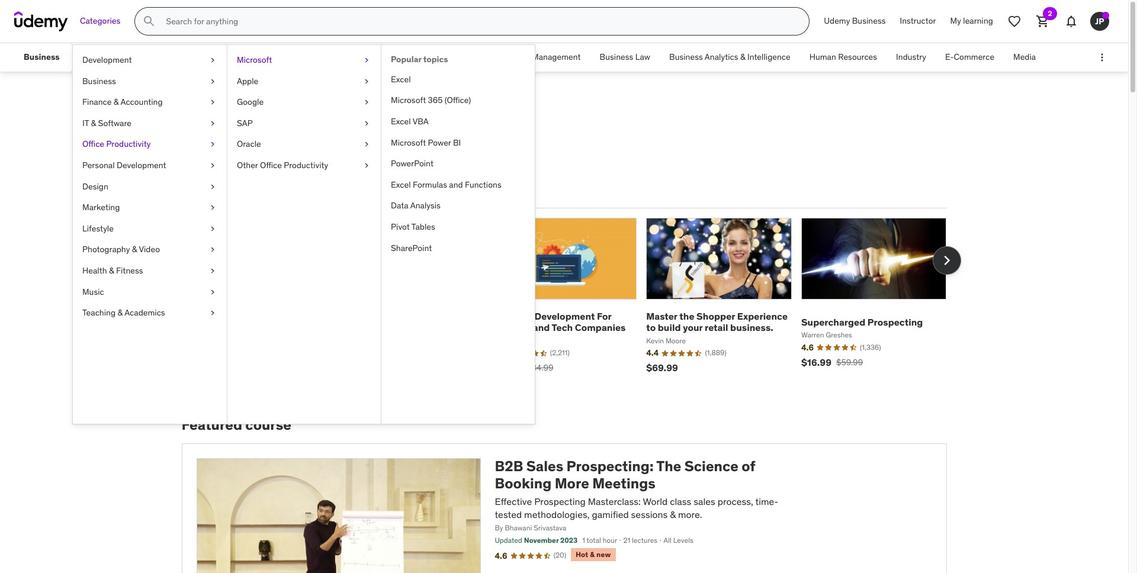 Task type: vqa. For each thing, say whether or not it's contained in the screenshot.
Gift: at the left
no



Task type: describe. For each thing, give the bounding box(es) containing it.
entrepreneurship link
[[80, 43, 163, 72]]

business analytics & intelligence link
[[660, 43, 800, 72]]

science
[[685, 458, 739, 476]]

1 horizontal spatial productivity
[[284, 160, 328, 171]]

jp link
[[1086, 7, 1115, 36]]

power
[[428, 137, 451, 148]]

all levels
[[664, 536, 694, 545]]

more subcategory menu links image
[[1097, 52, 1109, 63]]

music link
[[73, 282, 227, 303]]

started
[[311, 151, 360, 169]]

& for finance & accounting
[[114, 97, 119, 107]]

new
[[597, 551, 611, 559]]

shopping cart with 2 items image
[[1036, 14, 1051, 28]]

personal development link
[[73, 155, 227, 176]]

microsoft for microsoft
[[237, 55, 272, 65]]

design link
[[73, 176, 227, 197]]

it
[[82, 118, 89, 128]]

management link
[[241, 43, 309, 72]]

law
[[636, 52, 651, 62]]

functions
[[465, 179, 502, 190]]

xsmall image for design
[[208, 181, 217, 193]]

build
[[658, 322, 681, 334]]

master the shopper experience to build your retail business. link
[[647, 311, 788, 334]]

bhawani
[[505, 524, 532, 533]]

Search for anything text field
[[164, 11, 795, 31]]

operations link
[[434, 43, 494, 72]]

project management link
[[494, 43, 591, 72]]

development for personal
[[117, 160, 166, 171]]

for
[[597, 311, 612, 322]]

excel link
[[382, 69, 535, 90]]

business development for startups and tech companies link
[[492, 311, 626, 334]]

sessions
[[631, 509, 668, 521]]

business right udemy
[[853, 16, 886, 26]]

updated november 2023
[[495, 536, 578, 545]]

1 horizontal spatial office
[[260, 160, 282, 171]]

class
[[670, 496, 692, 508]]

time-
[[756, 496, 779, 508]]

xsmall image for office productivity
[[208, 139, 217, 150]]

hot & new
[[576, 551, 611, 559]]

communication
[[173, 52, 231, 62]]

sap link
[[228, 113, 381, 134]]

powerpoint link
[[382, 154, 535, 175]]

business left arrow pointing to subcategory menu links icon
[[24, 52, 60, 62]]

next image
[[938, 251, 957, 270]]

academics
[[125, 308, 165, 318]]

wishlist image
[[1008, 14, 1022, 28]]

xsmall image for oracle
[[362, 139, 372, 150]]

bi
[[453, 137, 461, 148]]

media link
[[1004, 43, 1046, 72]]

tech
[[552, 322, 573, 334]]

office inside "link"
[[82, 139, 104, 150]]

xsmall image for lifestyle
[[208, 223, 217, 235]]

1 vertical spatial courses
[[182, 151, 237, 169]]

excel for excel formulas and functions
[[391, 179, 411, 190]]

hour
[[603, 536, 618, 545]]

e-commerce link
[[936, 43, 1004, 72]]

pivot tables
[[391, 222, 435, 232]]

xsmall image for personal development
[[208, 160, 217, 172]]

xsmall image for finance & accounting
[[208, 97, 217, 108]]

data analysis
[[391, 200, 441, 211]]

and inside business development for startups and tech companies
[[533, 322, 550, 334]]

office productivity
[[82, 139, 151, 150]]

b2b sales prospecting: the science of booking more meetings effective prospecting masterclass: world class sales process, time- tested methodologies, gamified sessions & more. by bhawani srivastava
[[495, 458, 779, 533]]

teaching & academics
[[82, 308, 165, 318]]

pivot tables link
[[382, 217, 535, 238]]

master the shopper experience to build your retail business.
[[647, 311, 788, 334]]

gamified
[[592, 509, 629, 521]]

oracle
[[237, 139, 261, 150]]

business left law
[[600, 52, 634, 62]]

featured
[[182, 416, 242, 435]]

business left analytics
[[670, 52, 703, 62]]

0 horizontal spatial business link
[[14, 43, 69, 72]]

1 management from the left
[[250, 52, 299, 62]]

& for teaching & academics
[[118, 308, 123, 318]]

of
[[742, 458, 756, 476]]

(20)
[[554, 551, 567, 560]]

excel for excel vba
[[391, 116, 411, 127]]

powerpoint
[[391, 158, 434, 169]]

business up finance
[[82, 76, 116, 86]]

xsmall image for other office productivity
[[362, 160, 372, 172]]

business strategy link
[[348, 43, 434, 72]]

human resources
[[810, 52, 878, 62]]

1 horizontal spatial business link
[[73, 71, 227, 92]]

supercharged prospecting link
[[802, 316, 923, 328]]

media
[[1014, 52, 1037, 62]]

personal development
[[82, 160, 166, 171]]

apple link
[[228, 71, 381, 92]]

(office)
[[445, 95, 471, 106]]

& for it & software
[[91, 118, 96, 128]]

total
[[587, 536, 601, 545]]

sap
[[237, 118, 253, 128]]

development link
[[73, 50, 227, 71]]

microsoft power bi
[[391, 137, 461, 148]]

popular
[[209, 187, 244, 199]]

masterclass:
[[588, 496, 641, 508]]

0 vertical spatial development
[[82, 55, 132, 65]]

photography & video link
[[73, 240, 227, 261]]

more.
[[678, 509, 703, 521]]

microsoft 365 (office) link
[[382, 90, 535, 111]]

featured course
[[182, 416, 291, 435]]

xsmall image for apple
[[362, 76, 372, 87]]

sales courses
[[182, 100, 312, 124]]

xsmall image for development
[[208, 55, 217, 66]]

productivity inside "link"
[[106, 139, 151, 150]]

the
[[680, 311, 695, 322]]

sales
[[694, 496, 716, 508]]



Task type: locate. For each thing, give the bounding box(es) containing it.
to left build
[[647, 322, 656, 334]]

business link down udemy image
[[14, 43, 69, 72]]

levels
[[674, 536, 694, 545]]

0 vertical spatial to
[[240, 151, 254, 169]]

0 vertical spatial and
[[449, 179, 463, 190]]

analytics
[[705, 52, 739, 62]]

google
[[237, 97, 264, 107]]

microsoft up apple
[[237, 55, 272, 65]]

srivastava
[[534, 524, 567, 533]]

e-commerce
[[946, 52, 995, 62]]

tested
[[495, 509, 522, 521]]

0 vertical spatial office
[[82, 139, 104, 150]]

xsmall image inside business link
[[208, 76, 217, 87]]

other office productivity link
[[228, 155, 381, 176]]

productivity up personal development
[[106, 139, 151, 150]]

health
[[82, 265, 107, 276]]

office right other
[[260, 160, 282, 171]]

xsmall image for health & fitness
[[208, 265, 217, 277]]

excel for excel
[[391, 74, 411, 85]]

sales
[[182, 100, 231, 124], [527, 458, 564, 476]]

startups
[[492, 322, 531, 334]]

& right finance
[[114, 97, 119, 107]]

shopper
[[697, 311, 736, 322]]

all
[[664, 536, 672, 545]]

google link
[[228, 92, 381, 113]]

& right the hot
[[590, 551, 595, 559]]

courses
[[235, 100, 312, 124], [182, 151, 237, 169]]

3 excel from the top
[[391, 179, 411, 190]]

industry link
[[887, 43, 936, 72]]

business law
[[600, 52, 651, 62]]

xsmall image inside other office productivity link
[[362, 160, 372, 172]]

& inside b2b sales prospecting: the science of booking more meetings effective prospecting masterclass: world class sales process, time- tested methodologies, gamified sessions & more. by bhawani srivastava
[[670, 509, 676, 521]]

management up apple
[[250, 52, 299, 62]]

xsmall image inside google link
[[362, 97, 372, 108]]

xsmall image for microsoft
[[362, 55, 372, 66]]

communication link
[[163, 43, 241, 72]]

xsmall image inside personal development link
[[208, 160, 217, 172]]

1 horizontal spatial to
[[647, 322, 656, 334]]

xsmall image inside the it & software link
[[208, 118, 217, 129]]

1 vertical spatial and
[[533, 322, 550, 334]]

& right teaching
[[118, 308, 123, 318]]

xsmall image for google
[[362, 97, 372, 108]]

& for health & fitness
[[109, 265, 114, 276]]

0 horizontal spatial sales
[[182, 100, 231, 124]]

and down powerpoint link
[[449, 179, 463, 190]]

marketing link
[[73, 197, 227, 219]]

companies
[[575, 322, 626, 334]]

data
[[391, 200, 409, 211]]

xsmall image inside oracle link
[[362, 139, 372, 150]]

to inside master the shopper experience to build your retail business.
[[647, 322, 656, 334]]

xsmall image
[[362, 55, 372, 66], [208, 76, 217, 87], [362, 76, 372, 87], [208, 97, 217, 108], [362, 97, 372, 108], [362, 118, 372, 129], [208, 139, 217, 150], [362, 139, 372, 150], [362, 160, 372, 172], [208, 181, 217, 193], [208, 265, 217, 277], [208, 308, 217, 319]]

& right health
[[109, 265, 114, 276]]

6 xsmall image from the top
[[208, 244, 217, 256]]

1 horizontal spatial prospecting
[[868, 316, 923, 328]]

and inside excel formulas and functions link
[[449, 179, 463, 190]]

microsoft 365 (office)
[[391, 95, 471, 106]]

course
[[246, 416, 291, 435]]

& down class
[[670, 509, 676, 521]]

1 vertical spatial productivity
[[284, 160, 328, 171]]

xsmall image inside office productivity "link"
[[208, 139, 217, 150]]

human resources link
[[800, 43, 887, 72]]

xsmall image for music
[[208, 287, 217, 298]]

notifications image
[[1065, 14, 1079, 28]]

productivity down oracle link
[[284, 160, 328, 171]]

21 lectures
[[624, 536, 658, 545]]

2 vertical spatial excel
[[391, 179, 411, 190]]

5 xsmall image from the top
[[208, 223, 217, 235]]

365
[[428, 95, 443, 106]]

2 excel from the top
[[391, 116, 411, 127]]

xsmall image
[[208, 55, 217, 66], [208, 118, 217, 129], [208, 160, 217, 172], [208, 202, 217, 214], [208, 223, 217, 235], [208, 244, 217, 256], [208, 287, 217, 298]]

updated
[[495, 536, 522, 545]]

excel
[[391, 74, 411, 85], [391, 116, 411, 127], [391, 179, 411, 190]]

microsoft link
[[228, 50, 381, 71]]

xsmall image inside microsoft link
[[362, 55, 372, 66]]

xsmall image for business
[[208, 76, 217, 87]]

1 horizontal spatial management
[[532, 52, 581, 62]]

21
[[624, 536, 631, 545]]

0 horizontal spatial prospecting
[[535, 496, 586, 508]]

excel up data
[[391, 179, 411, 190]]

more
[[555, 475, 590, 493]]

office
[[82, 139, 104, 150], [260, 160, 282, 171]]

xsmall image for photography & video
[[208, 244, 217, 256]]

2 management from the left
[[532, 52, 581, 62]]

1 horizontal spatial sales
[[527, 458, 564, 476]]

tables
[[412, 222, 435, 232]]

7 xsmall image from the top
[[208, 287, 217, 298]]

by
[[495, 524, 503, 533]]

sales inside b2b sales prospecting: the science of booking more meetings effective prospecting masterclass: world class sales process, time- tested methodologies, gamified sessions & more. by bhawani srivastava
[[527, 458, 564, 476]]

xsmall image inside teaching & academics link
[[208, 308, 217, 319]]

prospecting inside b2b sales prospecting: the science of booking more meetings effective prospecting masterclass: world class sales process, time- tested methodologies, gamified sessions & more. by bhawani srivastava
[[535, 496, 586, 508]]

xsmall image inside health & fitness link
[[208, 265, 217, 277]]

xsmall image inside apple link
[[362, 76, 372, 87]]

1 vertical spatial development
[[117, 160, 166, 171]]

1 vertical spatial prospecting
[[535, 496, 586, 508]]

world
[[643, 496, 668, 508]]

1 vertical spatial excel
[[391, 116, 411, 127]]

udemy business
[[824, 16, 886, 26]]

you have alerts image
[[1103, 12, 1110, 19]]

productivity
[[106, 139, 151, 150], [284, 160, 328, 171]]

3 xsmall image from the top
[[208, 160, 217, 172]]

development inside business development for startups and tech companies
[[535, 311, 595, 322]]

1 excel from the top
[[391, 74, 411, 85]]

xsmall image for it & software
[[208, 118, 217, 129]]

excel left vba at the top left of the page
[[391, 116, 411, 127]]

to down oracle
[[240, 151, 254, 169]]

popular topics
[[391, 54, 448, 65]]

resources
[[839, 52, 878, 62]]

most popular
[[184, 187, 244, 199]]

video
[[139, 244, 160, 255]]

business left popular
[[357, 52, 391, 62]]

business link up the accounting
[[73, 71, 227, 92]]

xsmall image inside 'lifestyle' link
[[208, 223, 217, 235]]

business strategy
[[357, 52, 425, 62]]

0 vertical spatial excel
[[391, 74, 411, 85]]

my learning
[[951, 16, 994, 26]]

xsmall image inside the marketing link
[[208, 202, 217, 214]]

hot
[[576, 551, 589, 559]]

excel vba link
[[382, 111, 535, 132]]

xsmall image inside music link
[[208, 287, 217, 298]]

prospecting inside carousel element
[[868, 316, 923, 328]]

microsoft down excel vba
[[391, 137, 426, 148]]

business law link
[[591, 43, 660, 72]]

excel down popular
[[391, 74, 411, 85]]

0 horizontal spatial office
[[82, 139, 104, 150]]

your
[[683, 322, 703, 334]]

and
[[449, 179, 463, 190], [533, 322, 550, 334]]

microsoft up excel vba
[[391, 95, 426, 106]]

0 vertical spatial productivity
[[106, 139, 151, 150]]

& right it
[[91, 118, 96, 128]]

office up personal
[[82, 139, 104, 150]]

microsoft for microsoft 365 (office)
[[391, 95, 426, 106]]

1 vertical spatial sales
[[527, 458, 564, 476]]

meetings
[[593, 475, 656, 493]]

project
[[503, 52, 530, 62]]

photography
[[82, 244, 130, 255]]

xsmall image inside sap link
[[362, 118, 372, 129]]

industry
[[897, 52, 927, 62]]

supercharged
[[802, 316, 866, 328]]

sales right b2b
[[527, 458, 564, 476]]

booking
[[495, 475, 552, 493]]

business
[[853, 16, 886, 26], [24, 52, 60, 62], [357, 52, 391, 62], [600, 52, 634, 62], [670, 52, 703, 62], [82, 76, 116, 86], [492, 311, 533, 322]]

0 vertical spatial sales
[[182, 100, 231, 124]]

1 horizontal spatial and
[[533, 322, 550, 334]]

submit search image
[[142, 14, 157, 28]]

xsmall image inside design link
[[208, 181, 217, 193]]

topics
[[424, 54, 448, 65]]

udemy
[[824, 16, 851, 26]]

office productivity link
[[73, 134, 227, 155]]

finance & accounting
[[82, 97, 163, 107]]

2 xsmall image from the top
[[208, 118, 217, 129]]

udemy image
[[14, 11, 68, 31]]

xsmall image for marketing
[[208, 202, 217, 214]]

xsmall image inside photography & video link
[[208, 244, 217, 256]]

excel vba
[[391, 116, 429, 127]]

design
[[82, 181, 108, 192]]

and left tech
[[533, 322, 550, 334]]

4 xsmall image from the top
[[208, 202, 217, 214]]

xsmall image for teaching & academics
[[208, 308, 217, 319]]

instructor
[[900, 16, 937, 26]]

& for photography & video
[[132, 244, 137, 255]]

data analysis link
[[382, 196, 535, 217]]

sales left sap
[[182, 100, 231, 124]]

0 vertical spatial microsoft
[[237, 55, 272, 65]]

0 horizontal spatial productivity
[[106, 139, 151, 150]]

software
[[98, 118, 132, 128]]

development for business
[[535, 311, 595, 322]]

november
[[524, 536, 559, 545]]

0 vertical spatial courses
[[235, 100, 312, 124]]

1 xsmall image from the top
[[208, 55, 217, 66]]

teaching & academics link
[[73, 303, 227, 324]]

1 vertical spatial microsoft
[[391, 95, 426, 106]]

xsmall image inside 'development' link
[[208, 55, 217, 66]]

e-
[[946, 52, 954, 62]]

business inside business development for startups and tech companies
[[492, 311, 533, 322]]

2 vertical spatial development
[[535, 311, 595, 322]]

it & software link
[[73, 113, 227, 134]]

business development for startups and tech companies
[[492, 311, 626, 334]]

0 horizontal spatial and
[[449, 179, 463, 190]]

1 vertical spatial office
[[260, 160, 282, 171]]

& left video at the left of the page
[[132, 244, 137, 255]]

xsmall image for sap
[[362, 118, 372, 129]]

arrow pointing to subcategory menu links image
[[69, 43, 80, 72]]

categories button
[[73, 7, 128, 36]]

microsoft element
[[381, 45, 535, 424]]

1 vertical spatial to
[[647, 322, 656, 334]]

&
[[741, 52, 746, 62], [114, 97, 119, 107], [91, 118, 96, 128], [132, 244, 137, 255], [109, 265, 114, 276], [118, 308, 123, 318], [670, 509, 676, 521], [590, 551, 595, 559]]

1
[[583, 536, 585, 545]]

jp
[[1096, 16, 1105, 26]]

human
[[810, 52, 837, 62]]

4.6
[[495, 551, 508, 562]]

my learning link
[[944, 7, 1001, 36]]

to
[[240, 151, 254, 169], [647, 322, 656, 334]]

carousel element
[[182, 218, 961, 389]]

& right analytics
[[741, 52, 746, 62]]

teaching
[[82, 308, 116, 318]]

development
[[82, 55, 132, 65], [117, 160, 166, 171], [535, 311, 595, 322]]

photography & video
[[82, 244, 160, 255]]

experience
[[738, 311, 788, 322]]

& for hot & new
[[590, 551, 595, 559]]

0 horizontal spatial to
[[240, 151, 254, 169]]

you
[[283, 151, 308, 169]]

microsoft for microsoft power bi
[[391, 137, 426, 148]]

0 horizontal spatial management
[[250, 52, 299, 62]]

management right project
[[532, 52, 581, 62]]

business left tech
[[492, 311, 533, 322]]

udemy business link
[[817, 7, 893, 36]]

other office productivity
[[237, 160, 328, 171]]

2 vertical spatial microsoft
[[391, 137, 426, 148]]

xsmall image inside "finance & accounting" link
[[208, 97, 217, 108]]

0 vertical spatial prospecting
[[868, 316, 923, 328]]

sharepoint link
[[382, 238, 535, 259]]



